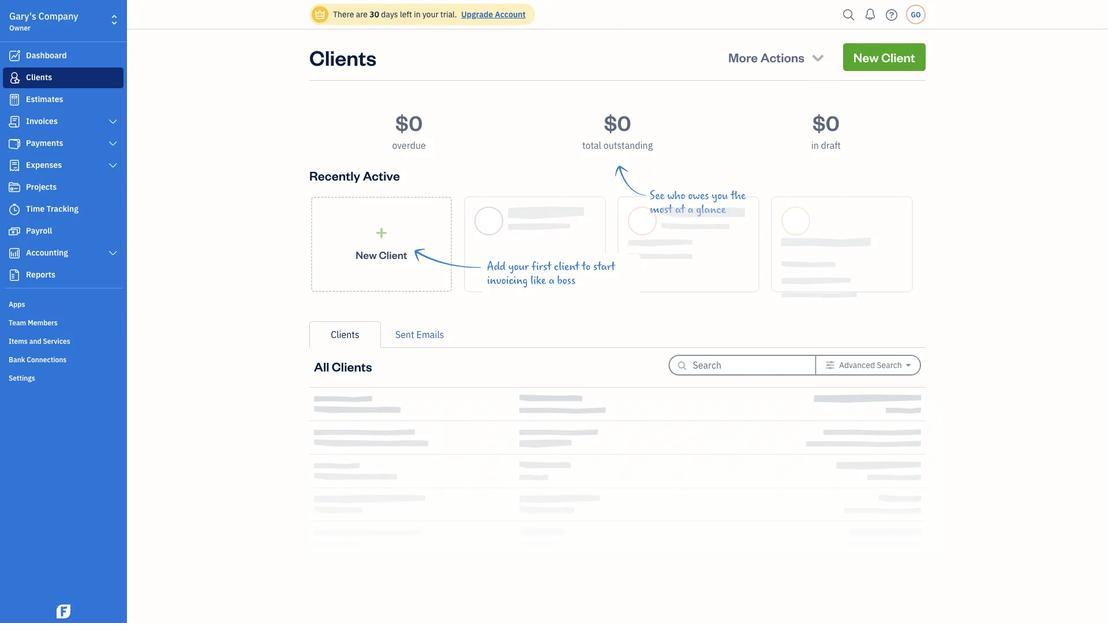 Task type: vqa. For each thing, say whether or not it's contained in the screenshot.
$0 total outstanding
yes



Task type: describe. For each thing, give the bounding box(es) containing it.
0 vertical spatial client
[[881, 49, 915, 65]]

members
[[28, 318, 58, 327]]

0 horizontal spatial new
[[356, 248, 377, 262]]

draft
[[821, 139, 841, 152]]

client
[[554, 260, 579, 273]]

the
[[731, 189, 746, 202]]

time tracking
[[26, 203, 78, 214]]

1 horizontal spatial new
[[854, 49, 879, 65]]

sent emails
[[395, 329, 444, 341]]

clients right all
[[332, 358, 372, 375]]

first
[[532, 260, 551, 273]]

expense image
[[8, 160, 21, 171]]

freshbooks image
[[54, 605, 73, 619]]

settings image
[[826, 361, 835, 370]]

$0 overdue
[[392, 109, 426, 152]]

items and services link
[[3, 332, 124, 349]]

team
[[9, 318, 26, 327]]

settings
[[9, 373, 35, 383]]

active
[[363, 167, 400, 184]]

your inside add your first client to start invoicing like a boss
[[508, 260, 529, 273]]

$0 total outstanding
[[582, 109, 653, 152]]

payroll
[[26, 225, 52, 236]]

search image
[[840, 6, 858, 23]]

invoice image
[[8, 116, 21, 128]]

30
[[370, 9, 379, 20]]

clients up the all clients
[[331, 329, 359, 341]]

connections
[[27, 355, 67, 364]]

crown image
[[314, 8, 326, 20]]

estimate image
[[8, 94, 21, 106]]

all clients
[[314, 358, 372, 375]]

account
[[495, 9, 526, 20]]

0 vertical spatial clients link
[[3, 68, 124, 88]]

estimates link
[[3, 89, 124, 110]]

$0 for $0 total outstanding
[[604, 109, 631, 136]]

search
[[877, 360, 902, 371]]

at
[[675, 203, 685, 216]]

reports link
[[3, 265, 124, 286]]

there are 30 days left in your trial. upgrade account
[[333, 9, 526, 20]]

dashboard
[[26, 50, 67, 61]]

0 horizontal spatial new client
[[356, 248, 407, 262]]

total
[[582, 139, 601, 152]]

$0 in draft
[[811, 109, 841, 152]]

bank connections
[[9, 355, 67, 364]]

see
[[650, 189, 665, 202]]

payment image
[[8, 138, 21, 149]]

dashboard image
[[8, 50, 21, 62]]

go to help image
[[883, 6, 901, 23]]

apps
[[9, 300, 25, 309]]

0 horizontal spatial in
[[414, 9, 421, 20]]

settings link
[[3, 369, 124, 386]]

most
[[650, 203, 672, 216]]

outstanding
[[604, 139, 653, 152]]

clients down there
[[309, 43, 376, 71]]

invoices link
[[3, 111, 124, 132]]

boss
[[557, 274, 576, 287]]

chevron large down image for invoices
[[108, 117, 118, 126]]

advanced search
[[839, 360, 902, 371]]

upgrade
[[461, 9, 493, 20]]

actions
[[761, 49, 805, 65]]

project image
[[8, 182, 21, 193]]

upgrade account link
[[459, 9, 526, 20]]

invoices
[[26, 116, 58, 126]]

who
[[667, 189, 686, 202]]

caretdown image
[[906, 361, 911, 370]]

expenses
[[26, 160, 62, 170]]



Task type: locate. For each thing, give the bounding box(es) containing it.
plus image
[[375, 227, 388, 239]]

1 vertical spatial in
[[811, 139, 819, 152]]

chevron large down image inside payments link
[[108, 139, 118, 148]]

dashboard link
[[3, 46, 124, 66]]

notifications image
[[861, 3, 880, 26]]

1 horizontal spatial client
[[881, 49, 915, 65]]

sent
[[395, 329, 414, 341]]

chevron large down image inside the "invoices" link
[[108, 117, 118, 126]]

1 vertical spatial chevron large down image
[[108, 139, 118, 148]]

projects
[[26, 182, 57, 192]]

bank
[[9, 355, 25, 364]]

new
[[854, 49, 879, 65], [356, 248, 377, 262]]

1 vertical spatial new client
[[356, 248, 407, 262]]

1 chevron large down image from the top
[[108, 161, 118, 170]]

1 vertical spatial new
[[356, 248, 377, 262]]

1 horizontal spatial a
[[688, 203, 694, 216]]

go button
[[906, 5, 926, 24]]

1 $0 from the left
[[395, 109, 423, 136]]

more actions
[[728, 49, 805, 65]]

chevron large down image for expenses
[[108, 161, 118, 170]]

chevron large down image
[[108, 117, 118, 126], [108, 139, 118, 148]]

advanced search button
[[817, 356, 920, 375]]

like
[[531, 274, 546, 287]]

clients link up the all clients
[[309, 322, 381, 348]]

money image
[[8, 226, 21, 237]]

items and services
[[9, 337, 70, 346]]

0 horizontal spatial a
[[549, 274, 555, 287]]

new client link
[[843, 43, 926, 71], [311, 197, 452, 292]]

a inside add your first client to start invoicing like a boss
[[549, 274, 555, 287]]

clients inside main element
[[26, 72, 52, 83]]

sent emails link
[[381, 322, 459, 348]]

new client
[[854, 49, 915, 65], [356, 248, 407, 262]]

1 chevron large down image from the top
[[108, 117, 118, 126]]

0 horizontal spatial client
[[379, 248, 407, 262]]

overdue
[[392, 139, 426, 152]]

chevron large down image down estimates link
[[108, 117, 118, 126]]

payments
[[26, 138, 63, 148]]

more
[[728, 49, 758, 65]]

0 vertical spatial a
[[688, 203, 694, 216]]

chart image
[[8, 248, 21, 259]]

chevrondown image
[[810, 49, 826, 65]]

add your first client to start invoicing like a boss
[[487, 260, 615, 287]]

payments link
[[3, 133, 124, 154]]

main element
[[0, 0, 156, 623]]

$0 up overdue
[[395, 109, 423, 136]]

days
[[381, 9, 398, 20]]

0 horizontal spatial your
[[422, 9, 439, 20]]

1 vertical spatial clients link
[[309, 322, 381, 348]]

client down plus image
[[379, 248, 407, 262]]

0 vertical spatial new client
[[854, 49, 915, 65]]

chevron large down image inside accounting link
[[108, 249, 118, 258]]

a inside see who owes you the most at a glance
[[688, 203, 694, 216]]

$0 inside $0 in draft
[[813, 109, 840, 136]]

0 vertical spatial chevron large down image
[[108, 161, 118, 170]]

glance
[[696, 203, 726, 216]]

chevron large down image down payroll link
[[108, 249, 118, 258]]

payroll link
[[3, 221, 124, 242]]

chevron large down image for accounting
[[108, 249, 118, 258]]

trial.
[[440, 9, 457, 20]]

apps link
[[3, 295, 124, 312]]

all
[[314, 358, 329, 375]]

0 horizontal spatial new client link
[[311, 197, 452, 292]]

a right like
[[549, 274, 555, 287]]

$0
[[395, 109, 423, 136], [604, 109, 631, 136], [813, 109, 840, 136]]

to
[[582, 260, 591, 273]]

chevron large down image up projects link
[[108, 161, 118, 170]]

chevron large down image up expenses link at left
[[108, 139, 118, 148]]

1 vertical spatial chevron large down image
[[108, 249, 118, 258]]

in right left
[[414, 9, 421, 20]]

bank connections link
[[3, 350, 124, 368]]

items
[[9, 337, 28, 346]]

0 horizontal spatial clients link
[[3, 68, 124, 88]]

team members
[[9, 318, 58, 327]]

owes
[[688, 189, 709, 202]]

in
[[414, 9, 421, 20], [811, 139, 819, 152]]

and
[[29, 337, 41, 346]]

accounting link
[[3, 243, 124, 264]]

advanced
[[839, 360, 875, 371]]

team members link
[[3, 313, 124, 331]]

gary's company owner
[[9, 10, 78, 32]]

timer image
[[8, 204, 21, 215]]

reports
[[26, 269, 55, 280]]

emails
[[416, 329, 444, 341]]

projects link
[[3, 177, 124, 198]]

0 vertical spatial chevron large down image
[[108, 117, 118, 126]]

report image
[[8, 270, 21, 281]]

new client down plus image
[[356, 248, 407, 262]]

1 horizontal spatial clients link
[[309, 322, 381, 348]]

$0 up the "draft"
[[813, 109, 840, 136]]

chevron large down image for payments
[[108, 139, 118, 148]]

2 horizontal spatial $0
[[813, 109, 840, 136]]

1 horizontal spatial your
[[508, 260, 529, 273]]

client
[[881, 49, 915, 65], [379, 248, 407, 262]]

2 chevron large down image from the top
[[108, 139, 118, 148]]

$0 up 'outstanding'
[[604, 109, 631, 136]]

owner
[[9, 23, 31, 32]]

1 vertical spatial new client link
[[311, 197, 452, 292]]

0 vertical spatial new client link
[[843, 43, 926, 71]]

a right the at
[[688, 203, 694, 216]]

1 horizontal spatial new client link
[[843, 43, 926, 71]]

left
[[400, 9, 412, 20]]

client image
[[8, 72, 21, 84]]

more actions button
[[718, 43, 836, 71]]

$0 for $0 overdue
[[395, 109, 423, 136]]

services
[[43, 337, 70, 346]]

2 $0 from the left
[[604, 109, 631, 136]]

1 horizontal spatial in
[[811, 139, 819, 152]]

see who owes you the most at a glance
[[650, 189, 746, 216]]

tracking
[[46, 203, 78, 214]]

Search text field
[[693, 356, 797, 375]]

0 vertical spatial your
[[422, 9, 439, 20]]

in left the "draft"
[[811, 139, 819, 152]]

1 vertical spatial a
[[549, 274, 555, 287]]

1 vertical spatial client
[[379, 248, 407, 262]]

2 chevron large down image from the top
[[108, 249, 118, 258]]

1 horizontal spatial $0
[[604, 109, 631, 136]]

your up invoicing on the left top of the page
[[508, 260, 529, 273]]

are
[[356, 9, 368, 20]]

there
[[333, 9, 354, 20]]

company
[[38, 10, 78, 22]]

in inside $0 in draft
[[811, 139, 819, 152]]

clients up estimates
[[26, 72, 52, 83]]

$0 for $0 in draft
[[813, 109, 840, 136]]

0 vertical spatial in
[[414, 9, 421, 20]]

new down plus image
[[356, 248, 377, 262]]

0 vertical spatial new
[[854, 49, 879, 65]]

gary's
[[9, 10, 36, 22]]

start
[[593, 260, 615, 273]]

expenses link
[[3, 155, 124, 176]]

time tracking link
[[3, 199, 124, 220]]

$0 inside $0 total outstanding
[[604, 109, 631, 136]]

recently active
[[309, 167, 400, 184]]

a
[[688, 203, 694, 216], [549, 274, 555, 287]]

new down the notifications icon
[[854, 49, 879, 65]]

1 vertical spatial your
[[508, 260, 529, 273]]

go
[[911, 10, 921, 19]]

your left trial.
[[422, 9, 439, 20]]

your
[[422, 9, 439, 20], [508, 260, 529, 273]]

invoicing
[[487, 274, 528, 287]]

clients link down dashboard link
[[3, 68, 124, 88]]

chevron large down image
[[108, 161, 118, 170], [108, 249, 118, 258]]

$0 inside $0 overdue
[[395, 109, 423, 136]]

recently
[[309, 167, 360, 184]]

3 $0 from the left
[[813, 109, 840, 136]]

client down go to help icon
[[881, 49, 915, 65]]

1 horizontal spatial new client
[[854, 49, 915, 65]]

clients link
[[3, 68, 124, 88], [309, 322, 381, 348]]

clients
[[309, 43, 376, 71], [26, 72, 52, 83], [331, 329, 359, 341], [332, 358, 372, 375]]

you
[[712, 189, 728, 202]]

time
[[26, 203, 45, 214]]

new client down go to help icon
[[854, 49, 915, 65]]

estimates
[[26, 94, 63, 104]]

0 horizontal spatial $0
[[395, 109, 423, 136]]

add
[[487, 260, 506, 273]]

accounting
[[26, 247, 68, 258]]



